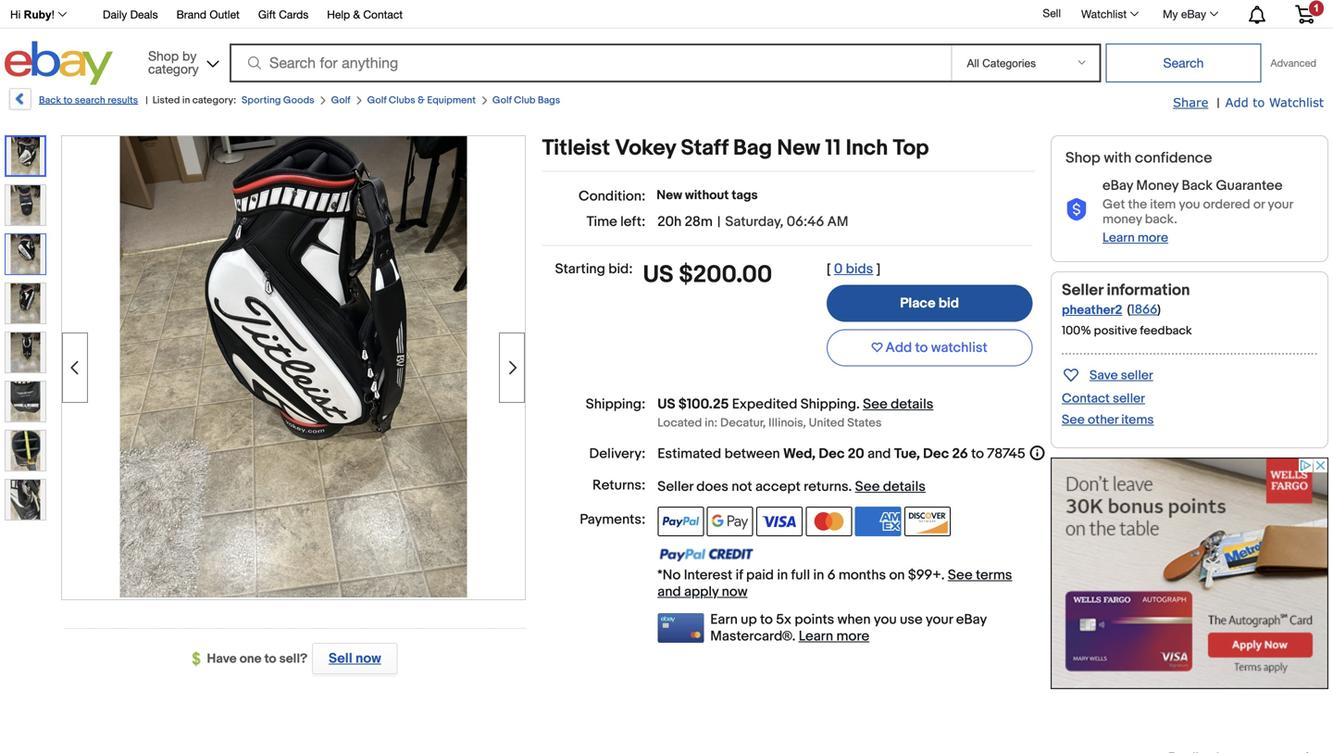 Task type: describe. For each thing, give the bounding box(es) containing it.
paypal image
[[658, 507, 704, 536]]

titleist
[[542, 135, 610, 162]]

shop with confidence
[[1066, 149, 1213, 167]]

learn inside ebay money back guarantee get the item you ordered or your money back. learn more
[[1103, 230, 1135, 246]]

picture 1 of 8 image
[[6, 137, 44, 175]]

picture 5 of 8 image
[[6, 333, 45, 372]]

[
[[827, 261, 831, 277]]

master card image
[[806, 507, 853, 536]]

have one to sell?
[[207, 651, 308, 667]]

ebay inside earn up to 5x points when you use your ebay mastercard®.
[[957, 611, 987, 628]]

Search for anything text field
[[232, 45, 948, 81]]

tue,
[[895, 446, 921, 462]]

picture 6 of 8 image
[[6, 382, 45, 421]]

use
[[900, 611, 923, 628]]

get
[[1103, 197, 1126, 213]]

daily deals
[[103, 8, 158, 21]]

share button
[[1174, 94, 1209, 111]]

pheather2
[[1062, 302, 1123, 318]]

by
[[183, 48, 197, 63]]

shop for shop by category
[[148, 48, 179, 63]]

0 horizontal spatial back
[[39, 94, 61, 107]]

tags
[[732, 188, 758, 203]]

add to watchlist link
[[1226, 94, 1325, 111]]

picture 7 of 8 image
[[6, 431, 45, 471]]

guarantee
[[1217, 177, 1283, 194]]

ebay inside the account "navigation"
[[1182, 7, 1207, 20]]

20
[[848, 446, 865, 462]]

titleist vokey staff bag new 11 inch top  - picture 3 of 8 image
[[120, 134, 467, 597]]

left:
[[621, 214, 646, 230]]

on
[[890, 567, 905, 584]]

learn inside us $200.00 'main content'
[[799, 628, 834, 645]]

ebay mastercard image
[[658, 613, 704, 643]]

account navigation
[[0, 0, 1329, 29]]

information
[[1107, 281, 1191, 300]]

results
[[108, 94, 138, 107]]

hi ruby !
[[10, 8, 55, 21]]

item
[[1151, 197, 1177, 213]]

!
[[52, 8, 55, 21]]

golf clubs & equipment
[[367, 94, 476, 107]]

up
[[741, 611, 757, 628]]

sell now
[[329, 650, 381, 667]]

or
[[1254, 197, 1266, 213]]

and inside see terms and apply now
[[658, 584, 681, 600]]

ordered
[[1204, 197, 1251, 213]]

visa image
[[757, 507, 803, 536]]

your inside earn up to 5x points when you use your ebay mastercard®.
[[926, 611, 954, 628]]

my ebay
[[1164, 7, 1207, 20]]

daily
[[103, 8, 127, 21]]

brand outlet link
[[177, 5, 240, 25]]

us for us $200.00
[[643, 261, 674, 289]]

picture 3 of 8 image
[[6, 234, 45, 274]]

you inside ebay money back guarantee get the item you ordered or your money back. learn more
[[1180, 197, 1201, 213]]

seller does not accept returns . see details
[[658, 478, 926, 495]]

see inside see terms and apply now
[[948, 567, 973, 584]]

sell link
[[1035, 7, 1070, 20]]

golf club bags
[[493, 94, 561, 107]]

does
[[697, 478, 729, 495]]

golf clubs & equipment link
[[367, 94, 476, 107]]

1 horizontal spatial new
[[777, 135, 821, 162]]

without
[[685, 188, 729, 203]]

items
[[1122, 412, 1155, 428]]

paypal credit image
[[658, 547, 754, 562]]

learn more
[[799, 628, 870, 645]]

. inside us $100.25 expedited shipping . see details located in: decatur, illinois, united states
[[857, 396, 860, 413]]

$200.00
[[679, 261, 773, 289]]

golf for golf
[[331, 94, 351, 107]]

]
[[877, 261, 881, 277]]

share
[[1174, 95, 1209, 109]]

5x
[[776, 611, 792, 628]]

1 dec from the left
[[819, 446, 845, 462]]

starting bid:
[[555, 261, 633, 277]]

0 vertical spatial learn more link
[[1103, 230, 1169, 246]]

cards
[[279, 8, 309, 21]]

earn
[[711, 611, 738, 628]]

search
[[75, 94, 105, 107]]

ruby
[[24, 8, 52, 21]]

78745
[[988, 446, 1026, 462]]

the
[[1129, 197, 1148, 213]]

to right "one"
[[265, 651, 277, 667]]

one
[[240, 651, 262, 667]]

to right 26
[[972, 446, 985, 462]]

more inside us $200.00 'main content'
[[837, 628, 870, 645]]

with details__icon image
[[1066, 198, 1088, 222]]

to inside add to watchlist button
[[916, 340, 929, 356]]

1 vertical spatial &
[[418, 94, 425, 107]]

see inside the contact seller see other items
[[1062, 412, 1085, 428]]

accept
[[756, 478, 801, 495]]

estimated between wed, dec 20 and tue, dec 26 to 78745
[[658, 446, 1026, 462]]

seller for save
[[1122, 368, 1154, 383]]

1 vertical spatial new
[[657, 188, 683, 203]]

$100.25
[[679, 396, 729, 413]]

when
[[838, 611, 871, 628]]

to inside earn up to 5x points when you use your ebay mastercard®.
[[761, 611, 773, 628]]

top
[[893, 135, 930, 162]]

bags
[[538, 94, 561, 107]]

20h 28m | saturday, 06:46 am
[[658, 214, 849, 230]]

wed,
[[784, 446, 816, 462]]

)
[[1158, 302, 1162, 318]]

us $200.00
[[643, 261, 773, 289]]

*no
[[658, 567, 681, 584]]

1866 link
[[1131, 302, 1158, 318]]

gift
[[258, 8, 276, 21]]

sell for sell now
[[329, 650, 353, 667]]

staff
[[681, 135, 729, 162]]

help & contact
[[327, 8, 403, 21]]

watchlist inside 'link'
[[1082, 7, 1127, 20]]

add inside share | add to watchlist
[[1226, 95, 1249, 109]]

full
[[792, 567, 811, 584]]

add to watchlist
[[886, 340, 988, 356]]

titleist vokey staff bag new 11 inch top
[[542, 135, 930, 162]]

positive
[[1095, 324, 1138, 338]]

outlet
[[210, 8, 240, 21]]

(
[[1128, 302, 1131, 318]]

share | add to watchlist
[[1174, 95, 1325, 111]]

starting
[[555, 261, 606, 277]]

feedback
[[1141, 324, 1193, 338]]



Task type: vqa. For each thing, say whether or not it's contained in the screenshot.
Paradise's X
no



Task type: locate. For each thing, give the bounding box(es) containing it.
more right 'points'
[[837, 628, 870, 645]]

hi
[[10, 8, 21, 21]]

0 horizontal spatial now
[[356, 650, 381, 667]]

see details link up american express image
[[856, 478, 926, 495]]

sell?
[[279, 651, 308, 667]]

0 vertical spatial your
[[1269, 197, 1294, 213]]

& right help at the left of the page
[[353, 8, 360, 21]]

1 horizontal spatial you
[[1180, 197, 1201, 213]]

with
[[1104, 149, 1132, 167]]

sell for sell
[[1043, 7, 1062, 20]]

| right share button
[[1217, 95, 1220, 111]]

more down the back.
[[1138, 230, 1169, 246]]

dec left 20
[[819, 446, 845, 462]]

shop left 'by'
[[148, 48, 179, 63]]

contact up the other
[[1062, 391, 1111, 407]]

shop by category banner
[[0, 0, 1329, 90]]

| right 28m
[[718, 214, 721, 230]]

0 vertical spatial shop
[[148, 48, 179, 63]]

you
[[1180, 197, 1201, 213], [874, 611, 897, 628]]

sell left watchlist 'link'
[[1043, 7, 1062, 20]]

& right clubs at the left top of the page
[[418, 94, 425, 107]]

contact right help at the left of the page
[[363, 8, 403, 21]]

dollar sign image
[[192, 652, 207, 667]]

0 horizontal spatial dec
[[819, 446, 845, 462]]

0 horizontal spatial your
[[926, 611, 954, 628]]

advanced link
[[1262, 44, 1326, 82]]

learn right 5x
[[799, 628, 834, 645]]

money
[[1103, 212, 1143, 227]]

0 horizontal spatial watchlist
[[1082, 7, 1127, 20]]

add right share
[[1226, 95, 1249, 109]]

ebay down terms
[[957, 611, 987, 628]]

| left listed
[[146, 94, 148, 107]]

illinois,
[[769, 416, 807, 430]]

to left search
[[63, 94, 73, 107]]

seller inside the save seller button
[[1122, 368, 1154, 383]]

1 vertical spatial your
[[926, 611, 954, 628]]

shipping
[[801, 396, 857, 413]]

advertisement region
[[1051, 458, 1329, 689]]

2 horizontal spatial ebay
[[1182, 7, 1207, 20]]

golf left clubs at the left top of the page
[[367, 94, 387, 107]]

1 horizontal spatial seller
[[1062, 281, 1104, 300]]

condition:
[[579, 188, 646, 205]]

0 horizontal spatial ebay
[[957, 611, 987, 628]]

your
[[1269, 197, 1294, 213], [926, 611, 954, 628]]

your right or
[[1269, 197, 1294, 213]]

google pay image
[[707, 507, 754, 536]]

see details link
[[863, 396, 934, 413], [856, 478, 926, 495]]

0 horizontal spatial seller
[[658, 478, 694, 495]]

*no interest if paid in full in 6 months on $99+.
[[658, 567, 948, 584]]

golf left club
[[493, 94, 512, 107]]

26
[[953, 446, 969, 462]]

1 vertical spatial watchlist
[[1270, 95, 1325, 109]]

1 horizontal spatial in
[[777, 567, 788, 584]]

states
[[848, 416, 882, 430]]

learn down money
[[1103, 230, 1135, 246]]

shop left the with
[[1066, 149, 1101, 167]]

place bid button
[[827, 285, 1033, 322]]

1 vertical spatial learn more link
[[799, 628, 870, 645]]

delivery:
[[590, 446, 646, 462]]

.
[[857, 396, 860, 413], [849, 478, 852, 495]]

seller inside the contact seller see other items
[[1113, 391, 1146, 407]]

1 horizontal spatial back
[[1182, 177, 1214, 194]]

1 vertical spatial seller
[[658, 478, 694, 495]]

3 golf from the left
[[493, 94, 512, 107]]

to inside share | add to watchlist
[[1253, 95, 1266, 109]]

0 vertical spatial now
[[722, 584, 748, 600]]

you right item
[[1180, 197, 1201, 213]]

1 horizontal spatial now
[[722, 584, 748, 600]]

golf club bags link
[[493, 94, 561, 107]]

learn more link down see terms and apply now
[[799, 628, 870, 645]]

see up states
[[863, 396, 888, 413]]

2 golf from the left
[[367, 94, 387, 107]]

0 horizontal spatial new
[[657, 188, 683, 203]]

us $100.25 expedited shipping . see details located in: decatur, illinois, united states
[[658, 396, 934, 430]]

| listed in category:
[[146, 94, 236, 107]]

0 horizontal spatial add
[[886, 340, 913, 356]]

picture 8 of 8 image
[[6, 480, 45, 520]]

to inside the back to search results link
[[63, 94, 73, 107]]

1 vertical spatial and
[[658, 584, 681, 600]]

1 vertical spatial us
[[658, 396, 676, 413]]

seller for contact
[[1113, 391, 1146, 407]]

2 horizontal spatial golf
[[493, 94, 512, 107]]

back up 'ordered'
[[1182, 177, 1214, 194]]

. up states
[[857, 396, 860, 413]]

add down place
[[886, 340, 913, 356]]

2 vertical spatial ebay
[[957, 611, 987, 628]]

see down 20
[[856, 478, 880, 495]]

bag
[[734, 135, 773, 162]]

returns:
[[593, 477, 646, 494]]

details
[[891, 396, 934, 413], [883, 478, 926, 495]]

back to search results link
[[7, 88, 138, 117]]

contact
[[363, 8, 403, 21], [1062, 391, 1111, 407]]

0 vertical spatial details
[[891, 396, 934, 413]]

you left use
[[874, 611, 897, 628]]

1 vertical spatial details
[[883, 478, 926, 495]]

earn up to 5x points when you use your ebay mastercard®.
[[711, 611, 987, 645]]

to left 5x
[[761, 611, 773, 628]]

0 horizontal spatial &
[[353, 8, 360, 21]]

0 horizontal spatial more
[[837, 628, 870, 645]]

advanced
[[1271, 57, 1317, 69]]

golf for golf clubs & equipment
[[367, 94, 387, 107]]

0 vertical spatial contact
[[363, 8, 403, 21]]

decatur,
[[721, 416, 766, 430]]

seller right save
[[1122, 368, 1154, 383]]

None submit
[[1106, 44, 1262, 82]]

1 vertical spatial shop
[[1066, 149, 1101, 167]]

0 vertical spatial seller
[[1062, 281, 1104, 300]]

watchlist right sell link
[[1082, 7, 1127, 20]]

you inside earn up to 5x points when you use your ebay mastercard®.
[[874, 611, 897, 628]]

1 vertical spatial ebay
[[1103, 177, 1134, 194]]

1 horizontal spatial learn
[[1103, 230, 1135, 246]]

0 horizontal spatial shop
[[148, 48, 179, 63]]

1 horizontal spatial watchlist
[[1270, 95, 1325, 109]]

add to watchlist button
[[827, 329, 1033, 366]]

pheather2 link
[[1062, 302, 1123, 318]]

time left:
[[587, 214, 646, 230]]

1 vertical spatial back
[[1182, 177, 1214, 194]]

1 vertical spatial sell
[[329, 650, 353, 667]]

see left terms
[[948, 567, 973, 584]]

confidence
[[1136, 149, 1213, 167]]

not
[[732, 478, 753, 495]]

months
[[839, 567, 887, 584]]

0 horizontal spatial you
[[874, 611, 897, 628]]

now inside "link"
[[356, 650, 381, 667]]

sporting goods link
[[242, 94, 315, 107]]

back.
[[1146, 212, 1178, 227]]

0 horizontal spatial in
[[182, 94, 190, 107]]

gift cards link
[[258, 5, 309, 25]]

1 horizontal spatial &
[[418, 94, 425, 107]]

0 vertical spatial new
[[777, 135, 821, 162]]

0
[[835, 261, 843, 277]]

us for us $100.25 expedited shipping . see details located in: decatur, illinois, united states
[[658, 396, 676, 413]]

seller for seller information
[[1062, 281, 1104, 300]]

back
[[39, 94, 61, 107], [1182, 177, 1214, 194]]

seller for seller does not accept returns
[[658, 478, 694, 495]]

0 vertical spatial you
[[1180, 197, 1201, 213]]

to down advanced link
[[1253, 95, 1266, 109]]

us right bid: at top left
[[643, 261, 674, 289]]

1 horizontal spatial your
[[1269, 197, 1294, 213]]

now right sell?
[[356, 650, 381, 667]]

details up tue,
[[891, 396, 934, 413]]

add inside add to watchlist button
[[886, 340, 913, 356]]

1 golf from the left
[[331, 94, 351, 107]]

1 vertical spatial seller
[[1113, 391, 1146, 407]]

saturday,
[[726, 214, 784, 230]]

1 horizontal spatial golf
[[367, 94, 387, 107]]

listed
[[153, 94, 180, 107]]

shop inside shop by category
[[148, 48, 179, 63]]

new up 20h
[[657, 188, 683, 203]]

1 vertical spatial .
[[849, 478, 852, 495]]

0 vertical spatial &
[[353, 8, 360, 21]]

between
[[725, 446, 780, 462]]

6
[[828, 567, 836, 584]]

seller up paypal image
[[658, 478, 694, 495]]

golf right "goods"
[[331, 94, 351, 107]]

1 vertical spatial more
[[837, 628, 870, 645]]

dec left 26
[[924, 446, 950, 462]]

sell now link
[[308, 643, 398, 674]]

located
[[658, 416, 703, 430]]

golf for golf club bags
[[493, 94, 512, 107]]

0 vertical spatial back
[[39, 94, 61, 107]]

2 horizontal spatial in
[[814, 567, 825, 584]]

in left 6
[[814, 567, 825, 584]]

back to search results
[[39, 94, 138, 107]]

1 horizontal spatial more
[[1138, 230, 1169, 246]]

and right 20
[[868, 446, 892, 462]]

us up located
[[658, 396, 676, 413]]

estimated
[[658, 446, 722, 462]]

gift cards
[[258, 8, 309, 21]]

more inside ebay money back guarantee get the item you ordered or your money back. learn more
[[1138, 230, 1169, 246]]

1 horizontal spatial dec
[[924, 446, 950, 462]]

1 horizontal spatial sell
[[1043, 7, 1062, 20]]

1 horizontal spatial add
[[1226, 95, 1249, 109]]

am
[[828, 214, 849, 230]]

contact inside the account "navigation"
[[363, 8, 403, 21]]

details inside us $100.25 expedited shipping . see details located in: decatur, illinois, united states
[[891, 396, 934, 413]]

0 horizontal spatial learn
[[799, 628, 834, 645]]

0 horizontal spatial and
[[658, 584, 681, 600]]

shipping:
[[586, 396, 646, 413]]

help & contact link
[[327, 5, 403, 25]]

1 vertical spatial see details link
[[856, 478, 926, 495]]

0 vertical spatial watchlist
[[1082, 7, 1127, 20]]

1 vertical spatial you
[[874, 611, 897, 628]]

0 vertical spatial us
[[643, 261, 674, 289]]

shop for shop with confidence
[[1066, 149, 1101, 167]]

my ebay link
[[1153, 3, 1227, 25]]

0 horizontal spatial golf
[[331, 94, 351, 107]]

0 bids link
[[835, 261, 874, 277]]

. down 20
[[849, 478, 852, 495]]

paid
[[747, 567, 774, 584]]

sell inside "link"
[[329, 650, 353, 667]]

new
[[777, 135, 821, 162], [657, 188, 683, 203]]

in right listed
[[182, 94, 190, 107]]

28m
[[685, 214, 713, 230]]

see terms and apply now
[[658, 567, 1013, 600]]

save seller
[[1090, 368, 1154, 383]]

see left the other
[[1062, 412, 1085, 428]]

1 horizontal spatial shop
[[1066, 149, 1101, 167]]

seller up items
[[1113, 391, 1146, 407]]

seller inside seller information pheather2 ( 1866 ) 100% positive feedback
[[1062, 281, 1104, 300]]

ebay money back guarantee get the item you ordered or your money back. learn more
[[1103, 177, 1294, 246]]

1 horizontal spatial ebay
[[1103, 177, 1134, 194]]

0 vertical spatial more
[[1138, 230, 1169, 246]]

picture 2 of 8 image
[[6, 185, 45, 225]]

0 vertical spatial see details link
[[863, 396, 934, 413]]

help
[[327, 8, 350, 21]]

us
[[643, 261, 674, 289], [658, 396, 676, 413]]

watchlist down advanced
[[1270, 95, 1325, 109]]

seller inside us $200.00 'main content'
[[658, 478, 694, 495]]

american express image
[[856, 507, 902, 536]]

ebay inside ebay money back guarantee get the item you ordered or your money back. learn more
[[1103, 177, 1134, 194]]

contact inside the contact seller see other items
[[1062, 391, 1111, 407]]

sell inside the account "navigation"
[[1043, 7, 1062, 20]]

0 vertical spatial sell
[[1043, 7, 1062, 20]]

ebay up get
[[1103, 177, 1134, 194]]

| inside share | add to watchlist
[[1217, 95, 1220, 111]]

back left search
[[39, 94, 61, 107]]

money
[[1137, 177, 1179, 194]]

seller up pheather2 link
[[1062, 281, 1104, 300]]

us inside us $100.25 expedited shipping . see details located in: decatur, illinois, united states
[[658, 396, 676, 413]]

1 vertical spatial add
[[886, 340, 913, 356]]

mastercard®.
[[711, 628, 796, 645]]

now up 'earn'
[[722, 584, 748, 600]]

1 horizontal spatial .
[[857, 396, 860, 413]]

in left full
[[777, 567, 788, 584]]

new without tags
[[657, 188, 758, 203]]

now inside see terms and apply now
[[722, 584, 748, 600]]

0 horizontal spatial sell
[[329, 650, 353, 667]]

1 vertical spatial contact
[[1062, 391, 1111, 407]]

new left 11
[[777, 135, 821, 162]]

seller
[[1062, 281, 1104, 300], [658, 478, 694, 495]]

0 vertical spatial ebay
[[1182, 7, 1207, 20]]

0 horizontal spatial |
[[146, 94, 148, 107]]

see terms and apply now link
[[658, 567, 1013, 600]]

category:
[[192, 94, 236, 107]]

2 horizontal spatial |
[[1217, 95, 1220, 111]]

see details link up states
[[863, 396, 934, 413]]

watchlist inside share | add to watchlist
[[1270, 95, 1325, 109]]

11
[[826, 135, 841, 162]]

& inside the account "navigation"
[[353, 8, 360, 21]]

learn more link down money
[[1103, 230, 1169, 246]]

0 horizontal spatial .
[[849, 478, 852, 495]]

| inside us $200.00 'main content'
[[718, 214, 721, 230]]

discover image
[[905, 507, 951, 536]]

back inside ebay money back guarantee get the item you ordered or your money back. learn more
[[1182, 177, 1214, 194]]

contact seller see other items
[[1062, 391, 1155, 428]]

0 horizontal spatial contact
[[363, 8, 403, 21]]

your inside ebay money back guarantee get the item you ordered or your money back. learn more
[[1269, 197, 1294, 213]]

none submit inside shop by category banner
[[1106, 44, 1262, 82]]

your right use
[[926, 611, 954, 628]]

0 vertical spatial seller
[[1122, 368, 1154, 383]]

1 vertical spatial learn
[[799, 628, 834, 645]]

2 dec from the left
[[924, 446, 950, 462]]

apply
[[685, 584, 719, 600]]

category
[[148, 61, 199, 76]]

0 vertical spatial .
[[857, 396, 860, 413]]

ebay right my
[[1182, 7, 1207, 20]]

interest
[[684, 567, 733, 584]]

$99+.
[[909, 567, 945, 584]]

bids
[[846, 261, 874, 277]]

in
[[182, 94, 190, 107], [777, 567, 788, 584], [814, 567, 825, 584]]

my
[[1164, 7, 1179, 20]]

1 horizontal spatial and
[[868, 446, 892, 462]]

daily deals link
[[103, 5, 158, 25]]

details down tue,
[[883, 478, 926, 495]]

see inside us $100.25 expedited shipping . see details located in: decatur, illinois, united states
[[863, 396, 888, 413]]

us $200.00 main content
[[542, 135, 1047, 645]]

picture 4 of 8 image
[[6, 283, 45, 323]]

sell right sell?
[[329, 650, 353, 667]]

0 vertical spatial add
[[1226, 95, 1249, 109]]

1 vertical spatial now
[[356, 650, 381, 667]]

0 vertical spatial learn
[[1103, 230, 1135, 246]]

1 horizontal spatial |
[[718, 214, 721, 230]]

and left apply
[[658, 584, 681, 600]]

seller
[[1122, 368, 1154, 383], [1113, 391, 1146, 407]]

0 horizontal spatial learn more link
[[799, 628, 870, 645]]

payments:
[[580, 511, 646, 528]]

1 horizontal spatial contact
[[1062, 391, 1111, 407]]

1 horizontal spatial learn more link
[[1103, 230, 1169, 246]]

0 vertical spatial and
[[868, 446, 892, 462]]

to left watchlist
[[916, 340, 929, 356]]



